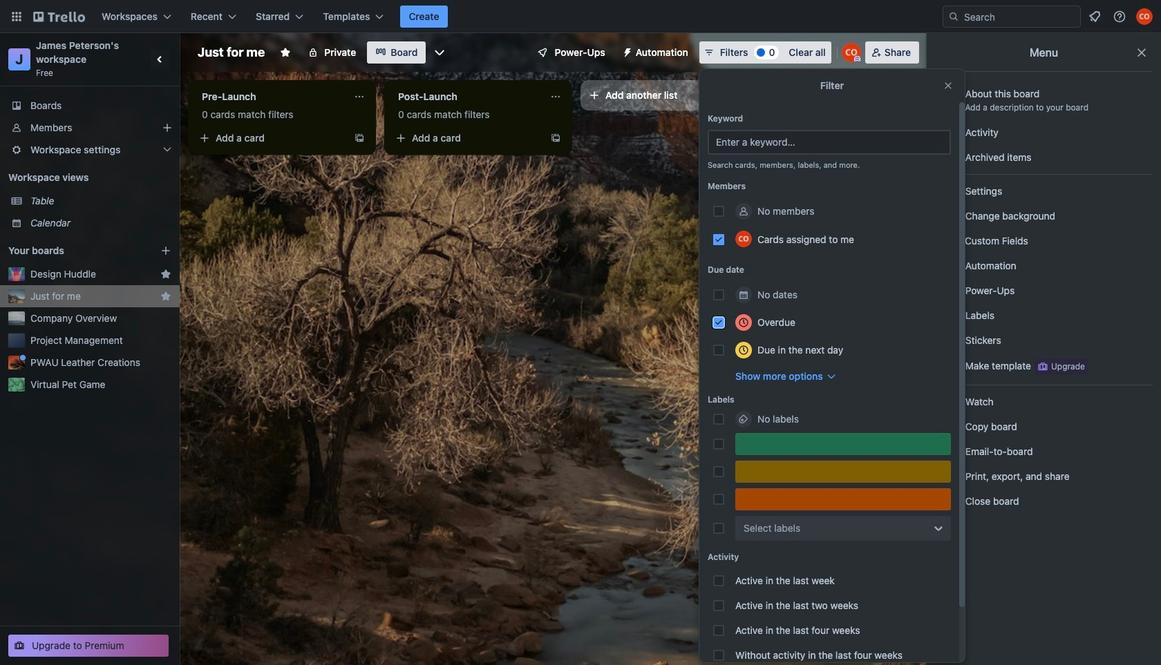 Task type: locate. For each thing, give the bounding box(es) containing it.
color: yellow, title: none element
[[735, 461, 951, 483]]

add board image
[[160, 245, 171, 256]]

Board name text field
[[191, 41, 272, 64]]

2 sm image from the top
[[943, 309, 957, 323]]

1 sm image from the top
[[943, 284, 957, 298]]

0 vertical spatial starred icon image
[[160, 269, 171, 280]]

christina overa (christinaovera) image
[[1136, 8, 1153, 25], [842, 43, 861, 62], [735, 231, 752, 247]]

1 vertical spatial starred icon image
[[160, 291, 171, 302]]

primary element
[[0, 0, 1161, 33]]

1 vertical spatial christina overa (christinaovera) image
[[842, 43, 861, 62]]

workspace navigation collapse icon image
[[151, 50, 170, 69]]

starred icon image
[[160, 269, 171, 280], [160, 291, 171, 302]]

1 horizontal spatial christina overa (christinaovera) image
[[842, 43, 861, 62]]

0 horizontal spatial christina overa (christinaovera) image
[[735, 231, 752, 247]]

4 sm image from the top
[[943, 445, 957, 459]]

star or unstar board image
[[280, 47, 291, 58]]

sm image
[[943, 284, 957, 298], [943, 309, 957, 323], [943, 420, 957, 434], [943, 445, 957, 459], [943, 495, 957, 509]]

2 vertical spatial christina overa (christinaovera) image
[[735, 231, 752, 247]]

1 starred icon image from the top
[[160, 269, 171, 280]]

customize views image
[[433, 46, 447, 59]]

Enter a keyword… text field
[[708, 130, 951, 155]]

5 sm image from the top
[[943, 495, 957, 509]]

color: green, title: none element
[[735, 433, 951, 455]]

close popover image
[[943, 80, 954, 91]]

sm image
[[616, 41, 636, 61], [943, 126, 957, 140], [943, 151, 957, 164], [943, 185, 957, 198], [943, 259, 957, 273], [943, 334, 957, 348], [943, 359, 957, 373], [943, 395, 957, 409], [943, 470, 957, 484]]

0 vertical spatial christina overa (christinaovera) image
[[1136, 8, 1153, 25]]

None text field
[[194, 86, 348, 108], [390, 86, 545, 108], [194, 86, 348, 108], [390, 86, 545, 108]]



Task type: describe. For each thing, give the bounding box(es) containing it.
color: orange, title: none element
[[735, 489, 951, 511]]

3 sm image from the top
[[943, 420, 957, 434]]

2 horizontal spatial christina overa (christinaovera) image
[[1136, 8, 1153, 25]]

create from template… image
[[354, 133, 365, 144]]

open information menu image
[[1113, 10, 1127, 23]]

back to home image
[[33, 6, 85, 28]]

your boards with 6 items element
[[8, 243, 140, 259]]

this member is an admin of this board. image
[[854, 56, 860, 62]]

2 starred icon image from the top
[[160, 291, 171, 302]]

Search field
[[959, 7, 1080, 26]]

0 notifications image
[[1086, 8, 1103, 25]]

search image
[[948, 11, 959, 22]]

create from template… image
[[550, 133, 561, 144]]



Task type: vqa. For each thing, say whether or not it's contained in the screenshot.
the top forward image
no



